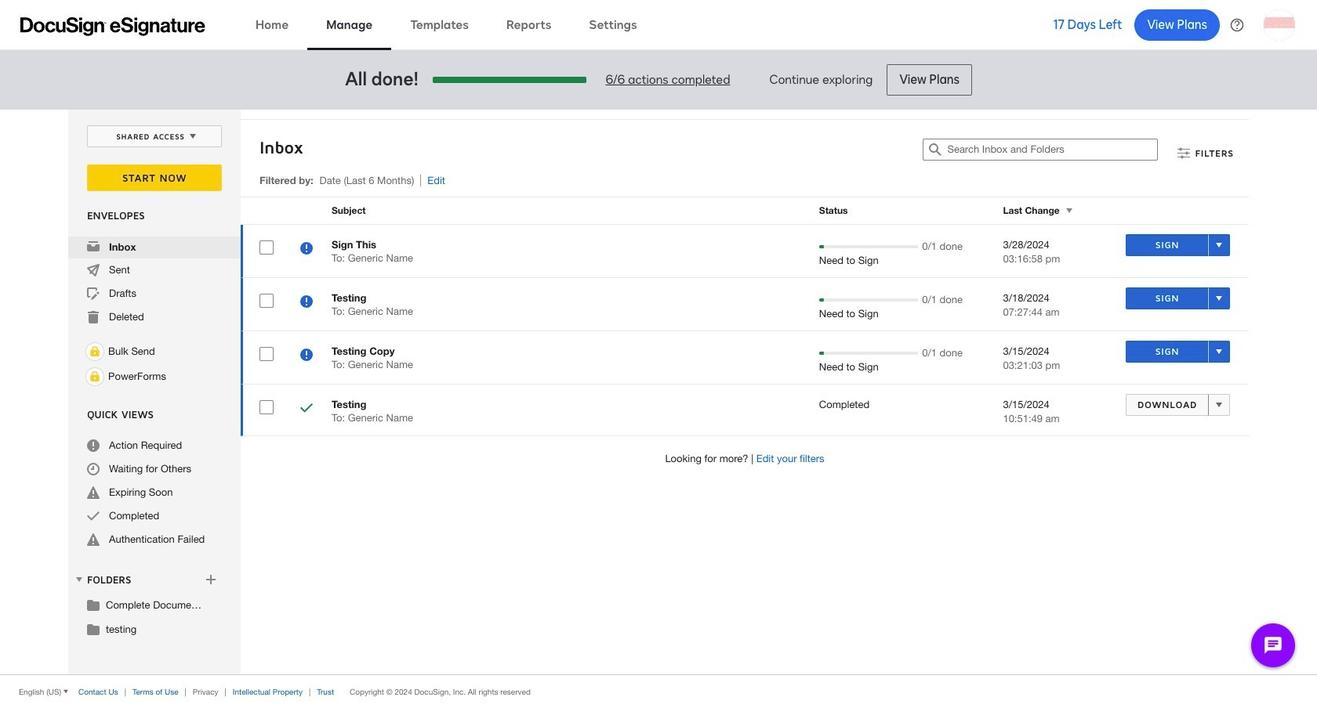 Task type: locate. For each thing, give the bounding box(es) containing it.
folder image
[[87, 599, 100, 612]]

docusign esignature image
[[20, 17, 205, 36]]

completed image
[[300, 402, 313, 417]]

2 lock image from the top
[[85, 368, 104, 387]]

your uploaded profile image image
[[1264, 9, 1295, 40]]

1 vertical spatial lock image
[[85, 368, 104, 387]]

1 vertical spatial need to sign image
[[300, 296, 313, 310]]

clock image
[[87, 463, 100, 476]]

lock image
[[85, 343, 104, 361], [85, 368, 104, 387]]

draft image
[[87, 288, 100, 300]]

view folders image
[[73, 574, 85, 586]]

0 vertical spatial need to sign image
[[300, 242, 313, 257]]

need to sign image
[[300, 242, 313, 257], [300, 296, 313, 310]]

secondary navigation region
[[68, 110, 1253, 675]]

0 vertical spatial lock image
[[85, 343, 104, 361]]

alert image
[[87, 487, 100, 499]]

2 need to sign image from the top
[[300, 296, 313, 310]]

folder image
[[87, 623, 100, 636]]



Task type: describe. For each thing, give the bounding box(es) containing it.
action required image
[[87, 440, 100, 452]]

Search Inbox and Folders text field
[[947, 140, 1158, 160]]

alert image
[[87, 534, 100, 546]]

completed image
[[87, 510, 100, 523]]

inbox image
[[87, 241, 100, 253]]

1 lock image from the top
[[85, 343, 104, 361]]

sent image
[[87, 264, 100, 277]]

need to sign image
[[300, 349, 313, 364]]

1 need to sign image from the top
[[300, 242, 313, 257]]

trash image
[[87, 311, 100, 324]]

more info region
[[0, 675, 1317, 709]]



Task type: vqa. For each thing, say whether or not it's contained in the screenshot.
first Need to Sign image from the bottom of the page
yes



